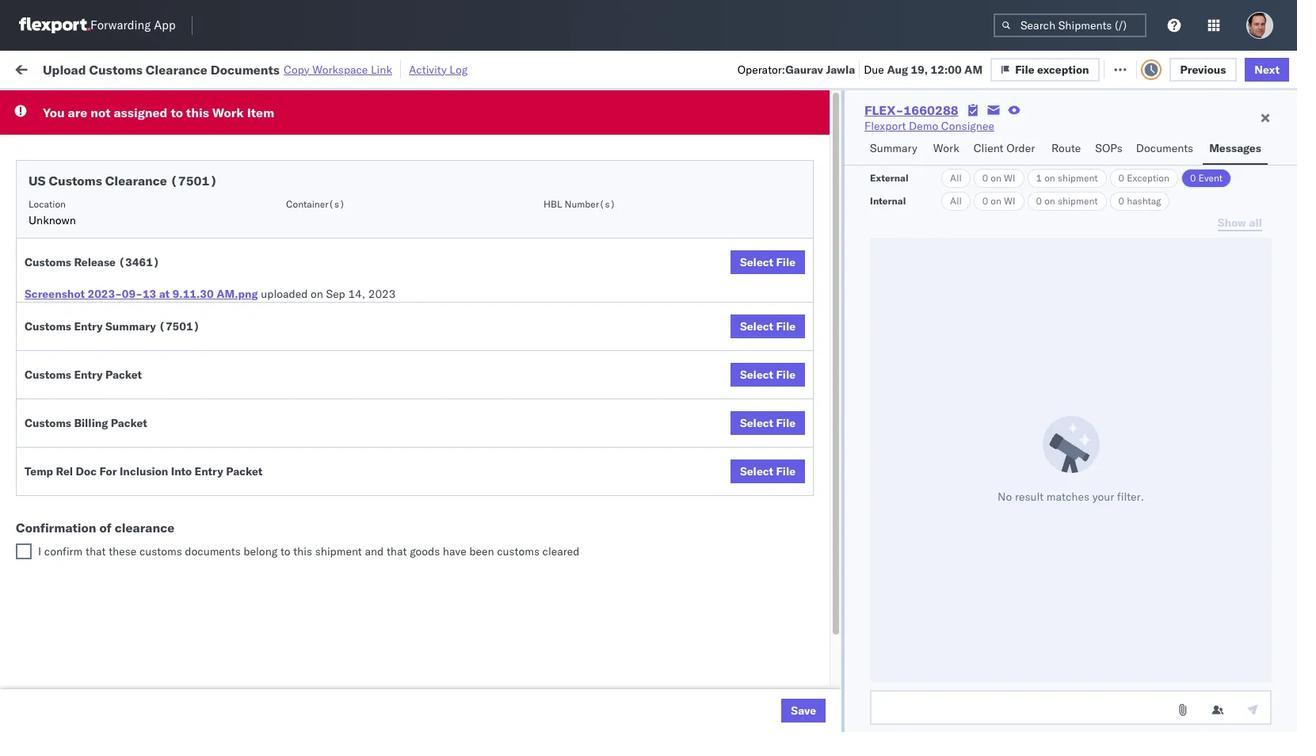 Task type: describe. For each thing, give the bounding box(es) containing it.
inclusion
[[120, 464, 168, 479]]

of
[[99, 520, 112, 536]]

2 vertical spatial packet
[[226, 464, 263, 479]]

30,
[[349, 682, 367, 696]]

next button
[[1245, 57, 1289, 81]]

2 integration from the top
[[691, 577, 746, 592]]

numbers for container numbers
[[976, 136, 1016, 147]]

2 schedule pickup from los angeles, ca link from the top
[[36, 219, 225, 251]]

summary inside button
[[870, 141, 918, 155]]

3 11:59 from the top
[[255, 229, 286, 243]]

4 4, from the top
[[360, 298, 370, 313]]

1889466 for schedule pickup from los angeles, ca
[[909, 368, 957, 382]]

3 fcl from the top
[[520, 298, 541, 313]]

schedule pickup from los angeles, ca button for flex-1889466
[[36, 359, 225, 392]]

hlxu6269489, for schedule pickup from los angeles, ca
[[1061, 228, 1142, 243]]

0 vertical spatial to
[[171, 105, 183, 120]]

2 schedule pickup from los angeles, ca from the top
[[36, 220, 214, 250]]

customs left billing
[[25, 416, 71, 430]]

rotterdam,
[[149, 569, 206, 583]]

from for fifth schedule pickup from los angeles, ca link from the bottom of the page
[[123, 185, 147, 199]]

delivery for 6:00
[[80, 472, 121, 486]]

3 pdt, from the top
[[309, 229, 334, 243]]

from for confirm pickup from los angeles, ca link
[[117, 429, 140, 443]]

temp
[[25, 464, 53, 479]]

2 pdt, from the top
[[309, 194, 334, 208]]

24,
[[353, 473, 371, 487]]

2 hlxu8034992 from the top
[[1145, 193, 1222, 208]]

mbl/mawb
[[1079, 129, 1135, 141]]

angeles, for flex-1889466's schedule pickup from los angeles, ca button
[[170, 359, 214, 374]]

0 left exception in the top right of the page
[[1119, 172, 1125, 184]]

1 integration test account - karl lagerfeld from the top
[[691, 542, 897, 557]]

2 schedule delivery appointment link from the top
[[36, 262, 195, 278]]

1660288
[[904, 102, 959, 118]]

1 - from the top
[[817, 542, 824, 557]]

2 integration test account - karl lagerfeld from the top
[[691, 577, 897, 592]]

customs inside upload customs clearance documents
[[75, 325, 120, 339]]

pickup for schedule pickup from los angeles, ca button corresponding to flex-1846748
[[86, 290, 120, 304]]

angeles, for schedule pickup from los angeles, ca button related to flex-1893174
[[170, 499, 214, 513]]

5 1846748 from the top
[[909, 298, 957, 313]]

all for internal
[[950, 195, 962, 207]]

route button
[[1045, 134, 1089, 165]]

flex
[[850, 129, 867, 141]]

1 integration from the top
[[691, 542, 746, 557]]

3 schedule delivery appointment from the top
[[36, 402, 195, 416]]

gaurav
[[786, 62, 824, 76]]

1 fcl from the top
[[520, 159, 541, 173]]

los for fifth schedule pickup from los angeles, ca button from the bottom
[[149, 185, 167, 199]]

1 lhuu7894563, uetu5238478 from the top
[[976, 403, 1138, 417]]

nyku9743990
[[976, 682, 1054, 696]]

12:00
[[931, 62, 962, 76]]

1889466 for confirm pickup from los angeles, ca
[[909, 438, 957, 452]]

3 resize handle column header from the left
[[458, 123, 477, 732]]

doc
[[76, 464, 97, 479]]

flex-1662119
[[875, 612, 957, 626]]

1893174
[[909, 508, 957, 522]]

2 4, from the top
[[360, 194, 370, 208]]

3 karl from the top
[[827, 647, 847, 661]]

1 11:59 pm pdt, nov 4, 2022 from the top
[[255, 159, 401, 173]]

into
[[171, 464, 192, 479]]

filtered by:
[[16, 97, 73, 111]]

4 11:59 pm pdt, nov 4, 2022 from the top
[[255, 298, 401, 313]]

3 appointment from the top
[[130, 402, 195, 416]]

2 flex-1846748 from the top
[[875, 194, 957, 208]]

0 on shipment
[[1036, 195, 1098, 207]]

customs down screenshot
[[25, 319, 71, 334]]

schedule for schedule pickup from los angeles, ca link corresponding to flex-1846748
[[36, 290, 83, 304]]

select for customs release (3461)
[[740, 255, 774, 269]]

customs up :
[[89, 61, 143, 77]]

confirm delivery
[[36, 472, 121, 486]]

schedule delivery appointment button for 11:59
[[36, 157, 195, 175]]

hashtag
[[1127, 195, 1161, 207]]

schedule pickup from los angeles, ca link for flex-1846748
[[36, 289, 225, 321]]

confirm pickup from los angeles, ca button
[[36, 428, 225, 462]]

forwarding
[[90, 18, 151, 33]]

netherlands
[[36, 584, 98, 599]]

5 fcl from the top
[[520, 438, 541, 452]]

2 schedule delivery appointment button from the top
[[36, 262, 195, 279]]

Search Shipments (/) text field
[[994, 13, 1147, 37]]

i
[[38, 544, 41, 559]]

2 vertical spatial entry
[[195, 464, 223, 479]]

2 ceau7522281, hlxu6269489, hlxu8034992 from the top
[[976, 193, 1222, 208]]

delivery for 11:59
[[86, 158, 127, 172]]

client name button
[[580, 126, 667, 142]]

los for second schedule pickup from los angeles, ca button from the top of the page
[[149, 220, 167, 234]]

4 fcl from the top
[[520, 333, 541, 348]]

1662119
[[909, 612, 957, 626]]

name
[[616, 129, 641, 141]]

0 exception
[[1119, 172, 1170, 184]]

operator:
[[738, 62, 786, 76]]

deadline button
[[247, 126, 406, 142]]

clearance for upload customs clearance documents
[[123, 325, 174, 339]]

customs up screenshot
[[25, 255, 71, 269]]

location unknown
[[29, 198, 76, 227]]

confirm pickup from los angeles, ca
[[36, 429, 207, 459]]

778
[[292, 61, 313, 76]]

status
[[87, 98, 115, 110]]

19,
[[911, 62, 928, 76]]

1 ocean fcl from the top
[[485, 159, 541, 173]]

1 horizontal spatial work
[[212, 105, 244, 120]]

upload customs clearance documents link
[[36, 324, 225, 355]]

3 lagerfeld from the top
[[850, 647, 897, 661]]

hlxu8034992 for schedule pickup from los angeles, ca
[[1145, 228, 1222, 243]]

1 schedule pickup from los angeles, ca link from the top
[[36, 184, 225, 216]]

1 flex-1846748 from the top
[[875, 159, 957, 173]]

schedule for 3rd schedule delivery appointment link from the top of the page
[[36, 402, 83, 416]]

2 schedule delivery appointment from the top
[[36, 263, 195, 277]]

log
[[450, 62, 468, 76]]

schedule delivery appointment button for 8:30
[[36, 541, 195, 558]]

pickup for schedule pickup from los angeles, ca button related to flex-1893174
[[86, 499, 120, 513]]

flex-1889466 for schedule pickup from los angeles, ca
[[875, 368, 957, 382]]

6 fcl from the top
[[520, 542, 541, 557]]

uetu5238478 for 6:00 am pst, dec 24, 2022
[[1061, 472, 1138, 487]]

3 1846748 from the top
[[909, 229, 957, 243]]

flex-1660288 link
[[865, 102, 959, 118]]

client order button
[[968, 134, 1045, 165]]

sops button
[[1089, 134, 1130, 165]]

2022 for confirm pickup from los angeles, ca button
[[372, 438, 400, 452]]

schedule delivery appointment for 8:30
[[36, 542, 195, 556]]

aug
[[887, 62, 908, 76]]

confirm pickup from los angeles, ca link
[[36, 428, 225, 460]]

billing
[[74, 416, 108, 430]]

0 hashtag
[[1119, 195, 1161, 207]]

1 vertical spatial summary
[[105, 319, 156, 334]]

upload customs clearance documents copy workspace link
[[43, 61, 392, 77]]

1 schedule pickup from los angeles, ca button from the top
[[36, 184, 225, 218]]

and
[[365, 544, 384, 559]]

container numbers
[[976, 123, 1019, 147]]

schedule for fourth schedule pickup from los angeles, ca link from the bottom of the page
[[36, 220, 83, 234]]

schedule delivery appointment link for 8:30 pm pst, jan 23, 2023
[[36, 541, 195, 557]]

4 karl from the top
[[827, 682, 847, 696]]

3 integration test account - karl lagerfeld from the top
[[691, 647, 897, 661]]

2 vertical spatial shipment
[[315, 544, 362, 559]]

previous button
[[1169, 57, 1237, 81]]

2 flex-1889466 from the top
[[875, 403, 957, 417]]

work inside button
[[933, 141, 960, 155]]

file for customs billing packet
[[776, 416, 796, 430]]

file for customs entry packet
[[776, 368, 796, 382]]

schedule for schedule pickup from rotterdam, netherlands link
[[36, 569, 83, 583]]

filtered
[[16, 97, 54, 111]]

5 flex-1846748 from the top
[[875, 298, 957, 313]]

2 lagerfeld from the top
[[850, 577, 897, 592]]

schedule pickup from los angeles, ca for flex-1893174
[[36, 499, 214, 529]]

3 schedule delivery appointment link from the top
[[36, 401, 195, 417]]

customs billing packet
[[25, 416, 147, 430]]

ca for schedule pickup from los angeles, ca button related to flex-1893174
[[36, 515, 52, 529]]

3 - from the top
[[817, 647, 824, 661]]

lhuu7894563, for 6:00 am pst, dec 24, 2022
[[976, 472, 1058, 487]]

1 on shipment
[[1036, 172, 1098, 184]]

appointment for 11:59 pm pdt, nov 4, 2022
[[130, 158, 195, 172]]

schedule pickup from los angeles, ca button for flex-1846748
[[36, 289, 225, 322]]

4 lagerfeld from the top
[[850, 682, 897, 696]]

status : ready for work, blocked, in progress
[[87, 98, 288, 110]]

external
[[870, 172, 909, 184]]

from for schedule pickup from rotterdam, netherlands link
[[123, 569, 147, 583]]

4:00
[[255, 438, 279, 452]]

1 horizontal spatial this
[[293, 544, 312, 559]]

schedule for schedule pickup from los angeles, ca link associated with flex-1889466
[[36, 359, 83, 374]]

packet for customs entry packet
[[105, 368, 142, 382]]

10 resize handle column header from the left
[[1257, 123, 1276, 732]]

select file for customs entry summary (7501)
[[740, 319, 796, 334]]

select file button for customs entry summary (7501)
[[731, 315, 805, 338]]

4 ocean fcl from the top
[[485, 333, 541, 348]]

flex-2130387 for schedule pickup from rotterdam, netherlands
[[875, 577, 957, 592]]

1 schedule pickup from los angeles, ca from the top
[[36, 185, 214, 215]]

due aug 19, 12:00 am
[[864, 62, 983, 76]]

angeles, for fifth schedule pickup from los angeles, ca button from the bottom
[[170, 185, 214, 199]]

0 left hashtag
[[1119, 195, 1125, 207]]

workspace
[[312, 62, 368, 76]]

2 1846748 from the top
[[909, 194, 957, 208]]

1 customs from the left
[[139, 544, 182, 559]]

snooze
[[430, 129, 461, 141]]

copy
[[284, 62, 310, 76]]

schedule pickup from rotterdam, netherlands button
[[36, 568, 225, 601]]

workitem button
[[10, 126, 230, 142]]

2 customs from the left
[[497, 544, 540, 559]]

clearance for upload customs clearance documents copy workspace link
[[146, 61, 208, 77]]

documents inside button
[[1136, 141, 1194, 155]]

angeles, for second schedule pickup from los angeles, ca button from the top of the page
[[170, 220, 214, 234]]

schedule for schedule delivery appointment link associated with 5:30 pm pst, jan 30, 2023
[[36, 681, 83, 695]]

0 horizontal spatial at
[[159, 287, 170, 301]]

client for client name
[[588, 129, 614, 141]]

actions
[[1238, 129, 1271, 141]]

Search Work text field
[[764, 57, 937, 80]]

187
[[365, 61, 386, 76]]

0 down client order
[[983, 172, 988, 184]]

ceau7522281, hlxu6269489, hlxu8034992 for schedule delivery appointment
[[976, 159, 1222, 173]]

1 1846748 from the top
[[909, 159, 957, 173]]

screenshot 2023-09-13 at 9.11.30 am.png uploaded on sep 14, 2023
[[25, 287, 396, 301]]

3 schedule delivery appointment button from the top
[[36, 401, 195, 419]]

1 lhuu7894563, from the top
[[976, 403, 1058, 417]]

schedule delivery appointment for 11:59
[[36, 158, 195, 172]]

save button
[[782, 699, 826, 723]]

dec for 23,
[[329, 438, 350, 452]]

2 schedule pickup from los angeles, ca button from the top
[[36, 219, 225, 252]]

2 appointment from the top
[[130, 263, 195, 277]]

schedule for schedule pickup from los angeles, ca link associated with flex-1893174
[[36, 499, 83, 513]]

client for client order
[[974, 141, 1004, 155]]

2 test123456 from the top
[[1079, 194, 1146, 208]]

batch action
[[1208, 61, 1277, 76]]

pst, for 4:00
[[302, 438, 326, 452]]

1 4, from the top
[[360, 159, 370, 173]]

documents for upload customs clearance documents copy workspace link
[[211, 61, 280, 77]]

7 fcl from the top
[[520, 682, 541, 696]]

zimu3048342
[[1079, 682, 1155, 696]]

assigned
[[114, 105, 168, 120]]

(7501) for us customs clearance (7501)
[[170, 173, 217, 189]]

blocked,
[[195, 98, 235, 110]]

5 ocean fcl from the top
[[485, 438, 541, 452]]

11:00
[[255, 333, 286, 348]]

3 4, from the top
[[360, 229, 370, 243]]

7 ocean fcl from the top
[[485, 682, 541, 696]]

6 flex-1846748 from the top
[[875, 333, 957, 348]]

9 resize handle column header from the left
[[1251, 123, 1270, 732]]

work inside "import work" "button"
[[173, 61, 201, 76]]

angeles, for confirm pickup from los angeles, ca button
[[164, 429, 207, 443]]

for
[[152, 98, 165, 110]]

4 - from the top
[[817, 682, 824, 696]]

6 ocean fcl from the top
[[485, 542, 541, 557]]

confirm for confirm pickup from los angeles, ca
[[36, 429, 77, 443]]

2 ocean fcl from the top
[[485, 229, 541, 243]]

event
[[1199, 172, 1223, 184]]

belong
[[244, 544, 278, 559]]

consignee inside flexport demo consignee link
[[941, 119, 995, 133]]

by:
[[57, 97, 73, 111]]

2022 for the upload customs clearance documents "button"
[[372, 333, 400, 348]]

customs entry packet
[[25, 368, 142, 382]]

11:00 pm pst, nov 8, 2022
[[255, 333, 400, 348]]

flexport demo consignee
[[865, 119, 995, 133]]

ready
[[122, 98, 150, 110]]

pst, for 8:30
[[302, 542, 326, 557]]

3 2130387 from the top
[[909, 647, 957, 661]]

file for temp rel doc for inclusion into entry packet
[[776, 464, 796, 479]]

2 fcl from the top
[[520, 229, 541, 243]]

pst, for 6:00
[[303, 473, 327, 487]]

0 down client order button on the top right
[[983, 195, 988, 207]]

action
[[1242, 61, 1277, 76]]

flex-1660288
[[865, 102, 959, 118]]

hbl
[[544, 198, 562, 210]]

progress
[[248, 98, 288, 110]]

4 integration test account - karl lagerfeld from the top
[[691, 682, 897, 696]]

3 ocean fcl from the top
[[485, 298, 541, 313]]

2 - from the top
[[817, 577, 824, 592]]

2023-
[[88, 287, 122, 301]]

not
[[91, 105, 111, 120]]

1 uetu5238478 from the top
[[1061, 403, 1138, 417]]

entry for summary
[[74, 319, 103, 334]]

batch action button
[[1183, 57, 1287, 80]]



Task type: locate. For each thing, give the bounding box(es) containing it.
1 hlxu8034992 from the top
[[1145, 159, 1222, 173]]

ca for fifth schedule pickup from los angeles, ca button from the bottom
[[36, 201, 52, 215]]

pickup for second schedule pickup from los angeles, ca button from the top of the page
[[86, 220, 120, 234]]

client down container
[[974, 141, 1004, 155]]

1 pdt, from the top
[[309, 159, 334, 173]]

los up (3461)
[[149, 220, 167, 234]]

account for schedule pickup from rotterdam, netherlands link
[[773, 577, 814, 592]]

1 vertical spatial clearance
[[105, 173, 167, 189]]

from inside confirm pickup from los angeles, ca
[[117, 429, 140, 443]]

all for external
[[950, 172, 962, 184]]

11:59
[[255, 159, 286, 173], [255, 194, 286, 208], [255, 229, 286, 243], [255, 298, 286, 313]]

client
[[588, 129, 614, 141], [974, 141, 1004, 155]]

messages button
[[1203, 134, 1268, 165]]

0 vertical spatial this
[[186, 105, 209, 120]]

uploaded
[[261, 287, 308, 301]]

karl
[[827, 542, 847, 557], [827, 577, 847, 592], [827, 647, 847, 661], [827, 682, 847, 696]]

0 vertical spatial (7501)
[[170, 173, 217, 189]]

4:00 pm pst, dec 23, 2022
[[255, 438, 400, 452]]

1 vertical spatial am
[[282, 473, 300, 487]]

5 select from the top
[[740, 464, 774, 479]]

0 horizontal spatial documents
[[36, 340, 94, 355]]

None checkbox
[[16, 544, 32, 560]]

select file button for customs release (3461)
[[731, 250, 805, 274]]

2023 right 30,
[[369, 682, 397, 696]]

1 horizontal spatial that
[[387, 544, 407, 559]]

pst, left 8,
[[309, 333, 333, 348]]

resize handle column header
[[227, 123, 246, 732], [403, 123, 422, 732], [458, 123, 477, 732], [561, 123, 580, 732], [664, 123, 683, 732], [823, 123, 842, 732], [949, 123, 968, 732], [1052, 123, 1072, 732], [1251, 123, 1270, 732], [1257, 123, 1276, 732]]

23, left goods
[[349, 542, 367, 557]]

this right 8:30
[[293, 544, 312, 559]]

flexport. image
[[19, 17, 90, 33]]

0 on wi for 1
[[983, 172, 1016, 184]]

that
[[86, 544, 106, 559], [387, 544, 407, 559]]

from for fourth schedule pickup from los angeles, ca link from the bottom of the page
[[123, 220, 147, 234]]

None text field
[[870, 690, 1272, 725]]

test123456 for schedule pickup from los angeles, ca
[[1079, 229, 1146, 243]]

angeles,
[[170, 185, 214, 199], [170, 220, 214, 234], [170, 290, 214, 304], [170, 359, 214, 374], [164, 429, 207, 443], [170, 499, 214, 513]]

5 select file button from the top
[[731, 460, 805, 483]]

flex-2130387 button
[[850, 539, 960, 561], [850, 539, 960, 561], [850, 573, 960, 596], [850, 573, 960, 596], [850, 643, 960, 665], [850, 643, 960, 665]]

4 11:59 from the top
[[255, 298, 286, 313]]

file for customs entry summary (7501)
[[776, 319, 796, 334]]

0 vertical spatial am
[[965, 62, 983, 76]]

0 on wi for 0
[[983, 195, 1016, 207]]

4 integration from the top
[[691, 682, 746, 696]]

resize handle column header for container numbers
[[1052, 123, 1072, 732]]

2 vertical spatial work
[[933, 141, 960, 155]]

hlxu6269489, for schedule delivery appointment
[[1061, 159, 1142, 173]]

1 horizontal spatial customs
[[497, 544, 540, 559]]

my
[[16, 57, 41, 80]]

1 vertical spatial all button
[[942, 192, 971, 211]]

schedule for 8:30 pm pst, jan 23, 2023 schedule delivery appointment link
[[36, 542, 83, 556]]

2 karl from the top
[[827, 577, 847, 592]]

14,
[[348, 287, 365, 301]]

0 down "1"
[[1036, 195, 1042, 207]]

schedule pickup from los angeles, ca button
[[36, 184, 225, 218], [36, 219, 225, 252], [36, 289, 225, 322], [36, 359, 225, 392], [36, 498, 225, 531]]

1 vertical spatial uetu5238478
[[1061, 437, 1138, 452]]

lagerfeld left 2130384
[[850, 682, 897, 696]]

wi for 1
[[1004, 172, 1016, 184]]

0 vertical spatial uetu5238478
[[1061, 403, 1138, 417]]

hlxu6269489, down 1 on shipment on the top right
[[1061, 193, 1142, 208]]

documents for upload customs clearance documents
[[36, 340, 94, 355]]

entry down 2023- at top left
[[74, 319, 103, 334]]

1 11:59 from the top
[[255, 159, 286, 173]]

client left 'name'
[[588, 129, 614, 141]]

upload for upload customs clearance documents copy workspace link
[[43, 61, 86, 77]]

customs down 2023- at top left
[[75, 325, 120, 339]]

from down these
[[123, 569, 147, 583]]

in
[[237, 98, 246, 110]]

3 flex-2130387 from the top
[[875, 647, 957, 661]]

ca
[[36, 201, 52, 215], [36, 236, 52, 250], [36, 306, 52, 320], [36, 375, 52, 390], [36, 445, 52, 459], [36, 515, 52, 529]]

los for flex-1889466's schedule pickup from los angeles, ca button
[[149, 359, 167, 374]]

ceau7522281, hlxu6269489, hlxu8034992 down 1 on shipment on the top right
[[976, 193, 1222, 208]]

1 vertical spatial abcdefg78456546
[[1079, 438, 1186, 452]]

5 schedule pickup from los angeles, ca link from the top
[[36, 498, 225, 530]]

1 vertical spatial hlxu8034992
[[1145, 193, 1222, 208]]

2130387 up 1662119
[[909, 577, 957, 592]]

select file for customs billing packet
[[740, 416, 796, 430]]

0 vertical spatial 2130387
[[909, 542, 957, 557]]

documents up customs entry packet
[[36, 340, 94, 355]]

flex id
[[850, 129, 879, 141]]

2 ca from the top
[[36, 236, 52, 250]]

0 horizontal spatial work
[[173, 61, 201, 76]]

ceau7522281, down 0 on shipment
[[976, 228, 1058, 243]]

ca for flex-1889466's schedule pickup from los angeles, ca button
[[36, 375, 52, 390]]

0 vertical spatial 0 on wi
[[983, 172, 1016, 184]]

schedule pickup from los angeles, ca for flex-1889466
[[36, 359, 214, 390]]

los down the upload customs clearance documents "button"
[[149, 359, 167, 374]]

clearance
[[146, 61, 208, 77], [105, 173, 167, 189], [123, 325, 174, 339]]

file for customs release (3461)
[[776, 255, 796, 269]]

1 vertical spatial to
[[280, 544, 290, 559]]

account for schedule delivery appointment link associated with 5:30 pm pst, jan 30, 2023
[[773, 682, 814, 696]]

0 vertical spatial flex-2130387
[[875, 542, 957, 557]]

lhuu7894563, uetu5238478 for 4:00 pm pst, dec 23, 2022
[[976, 437, 1138, 452]]

pst, up the 6:00 am pst, dec 24, 2022
[[302, 438, 326, 452]]

schedule inside schedule pickup from rotterdam, netherlands
[[36, 569, 83, 583]]

0 left event
[[1190, 172, 1196, 184]]

hlxu8034992 down hashtag
[[1145, 228, 1222, 243]]

documents
[[211, 61, 280, 77], [1136, 141, 1194, 155], [36, 340, 94, 355]]

los down workitem button
[[149, 185, 167, 199]]

no
[[998, 489, 1012, 504]]

778 at risk
[[292, 61, 347, 76]]

1 horizontal spatial am
[[965, 62, 983, 76]]

3 ceau7522281, from the top
[[976, 228, 1058, 243]]

1 that from the left
[[86, 544, 106, 559]]

1 horizontal spatial consignee
[[941, 119, 995, 133]]

import
[[135, 61, 171, 76]]

1 hlxu6269489, from the top
[[1061, 159, 1142, 173]]

upload customs clearance documents button
[[36, 324, 225, 357]]

1 vertical spatial confirm
[[36, 472, 77, 486]]

0 vertical spatial upload
[[43, 61, 86, 77]]

2 lhuu7894563, uetu5238478 from the top
[[976, 437, 1138, 452]]

6 1846748 from the top
[[909, 333, 957, 348]]

2 resize handle column header from the left
[[403, 123, 422, 732]]

1 vertical spatial hlxu6269489,
[[1061, 193, 1142, 208]]

(7501) down you are not assigned to this work item
[[170, 173, 217, 189]]

2 vertical spatial flex-2130387
[[875, 647, 957, 661]]

hlxu6269489,
[[1061, 159, 1142, 173], [1061, 193, 1142, 208], [1061, 228, 1142, 243]]

lagerfeld down flex-1893174
[[850, 542, 897, 557]]

3 select file from the top
[[740, 368, 796, 382]]

1 horizontal spatial documents
[[211, 61, 280, 77]]

ceau7522281, down "1"
[[976, 193, 1058, 208]]

1 horizontal spatial summary
[[870, 141, 918, 155]]

1 vertical spatial jan
[[329, 682, 347, 696]]

1 vertical spatial lhuu7894563, uetu5238478
[[976, 437, 1138, 452]]

your
[[1093, 489, 1114, 504]]

entry down upload customs clearance documents
[[74, 368, 103, 382]]

rel
[[56, 464, 73, 479]]

8 schedule from the top
[[36, 499, 83, 513]]

4 schedule delivery appointment button from the top
[[36, 541, 195, 558]]

3 lhuu7894563, uetu5238478 from the top
[[976, 472, 1138, 487]]

us customs clearance (7501)
[[29, 173, 217, 189]]

0 vertical spatial ceau7522281, hlxu6269489, hlxu8034992
[[976, 159, 1222, 173]]

2 vertical spatial documents
[[36, 340, 94, 355]]

1 abcdefg78456546 from the top
[[1079, 403, 1186, 417]]

2130387 up 2130384
[[909, 647, 957, 661]]

3 11:59 pm pdt, nov 4, 2022 from the top
[[255, 229, 401, 243]]

2 that from the left
[[387, 544, 407, 559]]

2130384
[[909, 682, 957, 696]]

1 vertical spatial work
[[212, 105, 244, 120]]

pm
[[289, 159, 306, 173], [289, 194, 306, 208], [289, 229, 306, 243], [289, 298, 306, 313], [289, 333, 306, 348], [282, 438, 299, 452], [282, 542, 299, 557], [282, 682, 299, 696]]

numbers inside button
[[1137, 129, 1176, 141]]

pst, left 30,
[[302, 682, 326, 696]]

account
[[773, 542, 814, 557], [773, 577, 814, 592], [773, 647, 814, 661], [773, 682, 814, 696]]

0 vertical spatial wi
[[1004, 172, 1016, 184]]

pickup inside confirm pickup from los angeles, ca
[[80, 429, 114, 443]]

6 schedule from the top
[[36, 359, 83, 374]]

mode
[[485, 129, 509, 141]]

09-
[[122, 287, 143, 301]]

pickup for confirm pickup from los angeles, ca button
[[80, 429, 114, 443]]

numbers up exception in the top right of the page
[[1137, 129, 1176, 141]]

account for 8:30 pm pst, jan 23, 2023 schedule delivery appointment link
[[773, 542, 814, 557]]

appointment for 8:30 pm pst, jan 23, 2023
[[130, 542, 195, 556]]

angeles, inside confirm pickup from los angeles, ca
[[164, 429, 207, 443]]

summary down flexport
[[870, 141, 918, 155]]

from up temp rel doc for inclusion into entry packet
[[117, 429, 140, 443]]

documents up exception in the top right of the page
[[1136, 141, 1194, 155]]

hlxu8034992 down mbl/mawb numbers button
[[1145, 159, 1222, 173]]

2022 for the 'confirm delivery' button
[[373, 473, 401, 487]]

hlxu8034992 for schedule delivery appointment
[[1145, 159, 1222, 173]]

2 vertical spatial 2130387
[[909, 647, 957, 661]]

upload up by:
[[43, 61, 86, 77]]

consignee button
[[683, 126, 826, 142]]

to right 8:30
[[280, 544, 290, 559]]

ca up customs billing packet
[[36, 375, 52, 390]]

1 flex-2130387 from the top
[[875, 542, 957, 557]]

1 resize handle column header from the left
[[227, 123, 246, 732]]

msdu7304509
[[976, 507, 1057, 521]]

0 horizontal spatial customs
[[139, 544, 182, 559]]

shipment up 0 on shipment
[[1058, 172, 1098, 184]]

schedule for fourth schedule delivery appointment link from the bottom of the page
[[36, 263, 83, 277]]

pst, down 4:00 pm pst, dec 23, 2022
[[303, 473, 327, 487]]

file exception button
[[1002, 57, 1110, 80], [1002, 57, 1110, 80], [991, 57, 1100, 81], [991, 57, 1100, 81]]

jan left 30,
[[329, 682, 347, 696]]

all
[[950, 172, 962, 184], [950, 195, 962, 207]]

delivery inside button
[[80, 472, 121, 486]]

screenshot
[[25, 287, 85, 301]]

3 ca from the top
[[36, 306, 52, 320]]

1 vertical spatial this
[[293, 544, 312, 559]]

11 schedule from the top
[[36, 681, 83, 695]]

1 appointment from the top
[[130, 158, 195, 172]]

angeles, for schedule pickup from los angeles, ca button corresponding to flex-1846748
[[170, 290, 214, 304]]

shipment left and
[[315, 544, 362, 559]]

clearance down workitem button
[[105, 173, 167, 189]]

3 account from the top
[[773, 647, 814, 661]]

wi for 0
[[1004, 195, 1016, 207]]

pickup for flex-1889466's schedule pickup from los angeles, ca button
[[86, 359, 120, 374]]

2 vertical spatial test123456
[[1079, 229, 1146, 243]]

2 11:59 pm pdt, nov 4, 2022 from the top
[[255, 194, 401, 208]]

summary button
[[864, 134, 927, 165]]

deadline
[[255, 129, 294, 141]]

documents up in
[[211, 61, 280, 77]]

you
[[43, 105, 65, 120]]

delivery for 5:30
[[86, 681, 127, 695]]

1 horizontal spatial numbers
[[1137, 129, 1176, 141]]

schedule delivery appointment link for 11:59 pm pdt, nov 4, 2022
[[36, 157, 195, 173]]

4 appointment from the top
[[130, 542, 195, 556]]

1 vertical spatial lhuu7894563,
[[976, 437, 1058, 452]]

packet right billing
[[111, 416, 147, 430]]

select for customs entry packet
[[740, 368, 774, 382]]

1 vertical spatial upload
[[36, 325, 72, 339]]

1 karl from the top
[[827, 542, 847, 557]]

9.11.30
[[172, 287, 214, 301]]

1 confirm from the top
[[36, 429, 77, 443]]

flex-1889466 button
[[850, 364, 960, 386], [850, 364, 960, 386], [850, 399, 960, 421], [850, 399, 960, 421], [850, 434, 960, 456], [850, 434, 960, 456], [850, 469, 960, 491], [850, 469, 960, 491]]

2 ceau7522281, from the top
[[976, 193, 1058, 208]]

shipment down 1 on shipment on the top right
[[1058, 195, 1098, 207]]

customs up location
[[49, 173, 102, 189]]

these
[[109, 544, 137, 559]]

4 flex-1846748 from the top
[[875, 264, 957, 278]]

1 flex-1889466 from the top
[[875, 368, 957, 382]]

appointment for 5:30 pm pst, jan 30, 2023
[[130, 681, 195, 695]]

0 vertical spatial work
[[173, 61, 201, 76]]

upload down screenshot
[[36, 325, 72, 339]]

pickup for schedule pickup from rotterdam, netherlands button
[[86, 569, 120, 583]]

4 resize handle column header from the left
[[561, 123, 580, 732]]

clearance inside upload customs clearance documents
[[123, 325, 174, 339]]

am right 6:00
[[282, 473, 300, 487]]

2023 for 8:30 pm pst, jan 23, 2023
[[369, 542, 397, 557]]

ceau7522281, hlxu6269489, hlxu8034992 down 0 on shipment
[[976, 228, 1222, 243]]

5:30 pm pst, jan 30, 2023
[[255, 682, 397, 696]]

2 all from the top
[[950, 195, 962, 207]]

(7501) down 9.11.30 on the top left of page
[[159, 319, 200, 334]]

ca for confirm pickup from los angeles, ca button
[[36, 445, 52, 459]]

0 vertical spatial confirm
[[36, 429, 77, 443]]

documents button
[[1130, 134, 1203, 165]]

pst,
[[309, 333, 333, 348], [302, 438, 326, 452], [303, 473, 327, 487], [302, 542, 326, 557], [302, 682, 326, 696]]

ca inside confirm pickup from los angeles, ca
[[36, 445, 52, 459]]

2 vertical spatial 2023
[[369, 682, 397, 696]]

4, right the container(s)
[[360, 194, 370, 208]]

1 vertical spatial packet
[[111, 416, 147, 430]]

confirm inside confirm pickup from los angeles, ca
[[36, 429, 77, 443]]

risk
[[328, 61, 347, 76]]

0 horizontal spatial client
[[588, 129, 614, 141]]

flex-
[[865, 102, 904, 118], [875, 159, 909, 173], [875, 194, 909, 208], [875, 229, 909, 243], [875, 264, 909, 278], [875, 298, 909, 313], [875, 333, 909, 348], [875, 368, 909, 382], [875, 403, 909, 417], [875, 438, 909, 452], [875, 473, 909, 487], [875, 508, 909, 522], [875, 542, 909, 557], [875, 577, 909, 592], [875, 612, 909, 626], [875, 647, 909, 661], [875, 682, 909, 696]]

flex-2130387 down flex-1893174
[[875, 542, 957, 557]]

flex-1893174
[[875, 508, 957, 522]]

flex-1846748 button
[[850, 155, 960, 177], [850, 155, 960, 177], [850, 190, 960, 212], [850, 190, 960, 212], [850, 225, 960, 247], [850, 225, 960, 247], [850, 260, 960, 282], [850, 260, 960, 282], [850, 294, 960, 317], [850, 294, 960, 317], [850, 329, 960, 351], [850, 329, 960, 351]]

dec left 24,
[[330, 473, 351, 487]]

4, right sep
[[360, 298, 370, 313]]

2 vertical spatial ceau7522281, hlxu6269489, hlxu8034992
[[976, 228, 1222, 243]]

3 abcdefg78456546 from the top
[[1079, 473, 1186, 487]]

save
[[791, 704, 816, 718]]

from up clearance
[[123, 499, 147, 513]]

ca down us
[[36, 201, 52, 215]]

am
[[965, 62, 983, 76], [282, 473, 300, 487]]

1 vertical spatial 2023
[[369, 542, 397, 557]]

5 schedule pickup from los angeles, ca button from the top
[[36, 498, 225, 531]]

0 vertical spatial abcdefg78456546
[[1079, 403, 1186, 417]]

0 horizontal spatial consignee
[[691, 129, 737, 141]]

5 schedule pickup from los angeles, ca from the top
[[36, 499, 214, 529]]

consignee inside consignee button
[[691, 129, 737, 141]]

1 vertical spatial entry
[[74, 368, 103, 382]]

0 vertical spatial entry
[[74, 319, 103, 334]]

0 vertical spatial hlxu8034992
[[1145, 159, 1222, 173]]

los for confirm pickup from los angeles, ca button
[[143, 429, 161, 443]]

ca down screenshot
[[36, 306, 52, 320]]

ceau7522281, down order
[[976, 159, 1058, 173]]

1 test123456 from the top
[[1079, 159, 1146, 173]]

demo
[[909, 119, 938, 133]]

5 resize handle column header from the left
[[664, 123, 683, 732]]

from right 2023- at top left
[[123, 290, 147, 304]]

uetu5238478 for 4:00 pm pst, dec 23, 2022
[[1061, 437, 1138, 452]]

2 hlxu6269489, from the top
[[1061, 193, 1142, 208]]

matches
[[1047, 489, 1090, 504]]

1 1889466 from the top
[[909, 368, 957, 382]]

packet for customs billing packet
[[111, 416, 147, 430]]

nov for the upload customs clearance documents "button"
[[336, 333, 357, 348]]

lhuu7894563, uetu5238478 for 6:00 am pst, dec 24, 2022
[[976, 472, 1138, 487]]

upload for upload customs clearance documents
[[36, 325, 72, 339]]

2023 right 14,
[[368, 287, 396, 301]]

from for schedule pickup from los angeles, ca link associated with flex-1889466
[[123, 359, 147, 374]]

1 vertical spatial wi
[[1004, 195, 1016, 207]]

1 vertical spatial at
[[159, 287, 170, 301]]

4 schedule pickup from los angeles, ca from the top
[[36, 359, 214, 390]]

8,
[[359, 333, 370, 348]]

2 vertical spatial hlxu6269489,
[[1061, 228, 1142, 243]]

2 abcdefg78456546 from the top
[[1079, 438, 1186, 452]]

2 horizontal spatial documents
[[1136, 141, 1194, 155]]

resize handle column header for flex id
[[949, 123, 968, 732]]

packet down 4:00
[[226, 464, 263, 479]]

0 horizontal spatial summary
[[105, 319, 156, 334]]

number(s)
[[565, 198, 616, 210]]

2 schedule from the top
[[36, 185, 83, 199]]

los inside confirm pickup from los angeles, ca
[[143, 429, 161, 443]]

1 vertical spatial 23,
[[349, 542, 367, 557]]

ceau7522281, hlxu6269489, hlxu8034992 down the sops
[[976, 159, 1222, 173]]

select file for temp rel doc for inclusion into entry packet
[[740, 464, 796, 479]]

los right 09-
[[149, 290, 167, 304]]

numbers inside container numbers
[[976, 136, 1016, 147]]

1889466
[[909, 368, 957, 382], [909, 403, 957, 417], [909, 438, 957, 452], [909, 473, 957, 487]]

ca up temp
[[36, 445, 52, 459]]

1
[[1036, 172, 1042, 184]]

pickup inside schedule pickup from rotterdam, netherlands
[[86, 569, 120, 583]]

jan for 23,
[[329, 542, 347, 557]]

from down workitem button
[[123, 185, 147, 199]]

2 horizontal spatial work
[[933, 141, 960, 155]]

flex-2130387 up flex-1662119
[[875, 577, 957, 592]]

0 vertical spatial 2023
[[368, 287, 396, 301]]

at left risk
[[316, 61, 326, 76]]

schedule pickup from los angeles, ca
[[36, 185, 214, 215], [36, 220, 214, 250], [36, 290, 214, 320], [36, 359, 214, 390], [36, 499, 214, 529]]

that down confirmation of clearance
[[86, 544, 106, 559]]

test123456 for schedule delivery appointment
[[1079, 159, 1146, 173]]

2 vertical spatial ceau7522281,
[[976, 228, 1058, 243]]

from up (3461)
[[123, 220, 147, 234]]

from down the upload customs clearance documents "button"
[[123, 359, 147, 374]]

1889466 for confirm delivery
[[909, 473, 957, 487]]

ca for second schedule pickup from los angeles, ca button from the top of the page
[[36, 236, 52, 250]]

numbers
[[1137, 129, 1176, 141], [976, 136, 1016, 147]]

1 vertical spatial test123456
[[1079, 194, 1146, 208]]

flex-1889466 for confirm pickup from los angeles, ca
[[875, 438, 957, 452]]

2 vertical spatial lhuu7894563, uetu5238478
[[976, 472, 1138, 487]]

operator: gaurav jawla
[[738, 62, 855, 76]]

0 vertical spatial ceau7522281,
[[976, 159, 1058, 173]]

5 schedule from the top
[[36, 290, 83, 304]]

select file button for temp rel doc for inclusion into entry packet
[[731, 460, 805, 483]]

6:00
[[255, 473, 279, 487]]

10 schedule from the top
[[36, 569, 83, 583]]

previous
[[1180, 62, 1226, 76]]

0 horizontal spatial this
[[186, 105, 209, 120]]

flexport demo consignee link
[[865, 118, 995, 134]]

1 vertical spatial shipment
[[1058, 195, 1098, 207]]

0 vertical spatial packet
[[105, 368, 142, 382]]

schedule pickup from los angeles, ca link for flex-1889466
[[36, 359, 225, 390]]

schedule for fifth schedule pickup from los angeles, ca link from the bottom of the page
[[36, 185, 83, 199]]

ocean fcl
[[485, 159, 541, 173], [485, 229, 541, 243], [485, 298, 541, 313], [485, 333, 541, 348], [485, 438, 541, 452], [485, 542, 541, 557], [485, 682, 541, 696]]

ca up i
[[36, 515, 52, 529]]

work left item
[[212, 105, 244, 120]]

messages
[[1210, 141, 1262, 155]]

work right import
[[173, 61, 201, 76]]

4 1889466 from the top
[[909, 473, 957, 487]]

entry right into
[[195, 464, 223, 479]]

lhuu7894563,
[[976, 403, 1058, 417], [976, 437, 1058, 452], [976, 472, 1058, 487]]

3 schedule pickup from los angeles, ca link from the top
[[36, 289, 225, 321]]

1 vertical spatial documents
[[1136, 141, 1194, 155]]

2 11:59 from the top
[[255, 194, 286, 208]]

3 flex-1889466 from the top
[[875, 438, 957, 452]]

23, for 2022
[[353, 438, 370, 452]]

hlxu6269489, down the sops
[[1061, 159, 1142, 173]]

no result matches your filter.
[[998, 489, 1144, 504]]

los for schedule pickup from los angeles, ca button related to flex-1893174
[[149, 499, 167, 513]]

at right 13
[[159, 287, 170, 301]]

from inside schedule pickup from rotterdam, netherlands
[[123, 569, 147, 583]]

0 horizontal spatial to
[[171, 105, 183, 120]]

customs right been
[[497, 544, 540, 559]]

clearance up work,
[[146, 61, 208, 77]]

select file button for customs billing packet
[[731, 411, 805, 435]]

all button for internal
[[942, 192, 971, 211]]

0 vertical spatial documents
[[211, 61, 280, 77]]

lagerfeld up flex-1662119
[[850, 577, 897, 592]]

resize handle column header for workitem
[[227, 123, 246, 732]]

lhuu7894563, for 4:00 pm pst, dec 23, 2022
[[976, 437, 1058, 452]]

link
[[371, 62, 392, 76]]

2022
[[373, 159, 401, 173], [373, 194, 401, 208], [373, 229, 401, 243], [373, 298, 401, 313], [372, 333, 400, 348], [372, 438, 400, 452], [373, 473, 401, 487]]

1 vertical spatial 2130387
[[909, 577, 957, 592]]

0 vertical spatial summary
[[870, 141, 918, 155]]

due
[[864, 62, 884, 76]]

schedule delivery appointment for 5:30
[[36, 681, 195, 695]]

3 select from the top
[[740, 368, 774, 382]]

4 schedule delivery appointment link from the top
[[36, 541, 195, 557]]

for
[[99, 464, 117, 479]]

bosch ocean test
[[588, 159, 679, 173], [691, 159, 782, 173], [588, 194, 679, 208], [588, 229, 679, 243], [691, 229, 782, 243], [691, 264, 782, 278], [588, 298, 679, 313], [691, 298, 782, 313], [588, 333, 679, 348], [691, 333, 782, 348], [691, 368, 782, 382], [691, 403, 782, 417], [588, 438, 679, 452], [691, 438, 782, 452], [691, 473, 782, 487]]

4 pdt, from the top
[[309, 298, 334, 313]]

numbers down container
[[976, 136, 1016, 147]]

2 0 on wi from the top
[[983, 195, 1016, 207]]

2130387 for schedule delivery appointment
[[909, 542, 957, 557]]

(3461)
[[118, 255, 160, 269]]

2022 for second schedule pickup from los angeles, ca button from the top of the page
[[373, 229, 401, 243]]

work down flexport demo consignee
[[933, 141, 960, 155]]

are
[[68, 105, 87, 120]]

3 flex-1846748 from the top
[[875, 229, 957, 243]]

all button for external
[[942, 169, 971, 188]]

0 vertical spatial 23,
[[353, 438, 370, 452]]

3 schedule pickup from los angeles, ca button from the top
[[36, 289, 225, 322]]

2130387 down '1893174'
[[909, 542, 957, 557]]

2 vertical spatial lhuu7894563,
[[976, 472, 1058, 487]]

confirm for confirm delivery
[[36, 472, 77, 486]]

0 vertical spatial all button
[[942, 169, 971, 188]]

0 vertical spatial lhuu7894563, uetu5238478
[[976, 403, 1138, 417]]

summary down 09-
[[105, 319, 156, 334]]

jan left and
[[329, 542, 347, 557]]

2 vertical spatial abcdefg78456546
[[1079, 473, 1186, 487]]

3 hlxu8034992 from the top
[[1145, 228, 1222, 243]]

abcdefg78456546 for 6:00 am pst, dec 24, 2022
[[1079, 473, 1186, 487]]

1 vertical spatial flex-2130387
[[875, 577, 957, 592]]

0 horizontal spatial numbers
[[976, 136, 1016, 147]]

1 lagerfeld from the top
[[850, 542, 897, 557]]

import work
[[135, 61, 201, 76]]

that right and
[[387, 544, 407, 559]]

flex-2130387 for schedule delivery appointment
[[875, 542, 957, 557]]

1 vertical spatial all
[[950, 195, 962, 207]]

abcdefg78456546 for 4:00 pm pst, dec 23, 2022
[[1079, 438, 1186, 452]]

2 account from the top
[[773, 577, 814, 592]]

1 select from the top
[[740, 255, 774, 269]]

1 vertical spatial (7501)
[[159, 319, 200, 334]]

flex-1846748
[[875, 159, 957, 173], [875, 194, 957, 208], [875, 229, 957, 243], [875, 264, 957, 278], [875, 298, 957, 313], [875, 333, 957, 348]]

customs up customs billing packet
[[25, 368, 71, 382]]

1 all button from the top
[[942, 169, 971, 188]]

9 schedule from the top
[[36, 542, 83, 556]]

from for schedule pickup from los angeles, ca link associated with flex-1893174
[[123, 499, 147, 513]]

5 schedule delivery appointment button from the top
[[36, 680, 195, 698]]

2 flex-2130387 from the top
[[875, 577, 957, 592]]

0 vertical spatial hlxu6269489,
[[1061, 159, 1142, 173]]

documents inside upload customs clearance documents
[[36, 340, 94, 355]]

0 vertical spatial all
[[950, 172, 962, 184]]

message (0)
[[214, 61, 279, 76]]

3 uetu5238478 from the top
[[1061, 472, 1138, 487]]

0 vertical spatial jan
[[329, 542, 347, 557]]

-
[[817, 542, 824, 557], [817, 577, 824, 592], [817, 647, 824, 661], [817, 682, 824, 696]]

select file for customs entry packet
[[740, 368, 796, 382]]

23,
[[353, 438, 370, 452], [349, 542, 367, 557]]

1 account from the top
[[773, 542, 814, 557]]

jawla
[[826, 62, 855, 76]]

2 1889466 from the top
[[909, 403, 957, 417]]

1 schedule delivery appointment button from the top
[[36, 157, 195, 175]]

4 flex-1889466 from the top
[[875, 473, 957, 487]]

pst, for 11:00
[[309, 333, 333, 348]]

4, down deadline button
[[360, 159, 370, 173]]

upload inside upload customs clearance documents
[[36, 325, 72, 339]]

packet down the upload customs clearance documents "button"
[[105, 368, 142, 382]]

1 vertical spatial ceau7522281,
[[976, 193, 1058, 208]]

0 vertical spatial at
[[316, 61, 326, 76]]

sops
[[1096, 141, 1123, 155]]

1 select file button from the top
[[731, 250, 805, 274]]

4 1846748 from the top
[[909, 264, 957, 278]]

3 integration from the top
[[691, 647, 746, 661]]

flex-2130387 up flex-2130384
[[875, 647, 957, 661]]

0 vertical spatial dec
[[329, 438, 350, 452]]

0 horizontal spatial am
[[282, 473, 300, 487]]

integration test account - karl lagerfeld
[[691, 542, 897, 557], [691, 577, 897, 592], [691, 647, 897, 661], [691, 682, 897, 696]]

documents
[[185, 544, 241, 559]]

am right 12:00
[[965, 62, 983, 76]]

work,
[[167, 98, 193, 110]]

shipment for 1 on shipment
[[1058, 172, 1098, 184]]

ca down unknown in the left top of the page
[[36, 236, 52, 250]]

entry for packet
[[74, 368, 103, 382]]

flex-2130387
[[875, 542, 957, 557], [875, 577, 957, 592], [875, 647, 957, 661]]

to right for on the top left of page
[[171, 105, 183, 120]]

2 vertical spatial hlxu8034992
[[1145, 228, 1222, 243]]

test123456 down 0 hashtag
[[1079, 229, 1146, 243]]

0 vertical spatial test123456
[[1079, 159, 1146, 173]]

client name
[[588, 129, 641, 141]]

hlxu8034992 down 0 event
[[1145, 193, 1222, 208]]

1 vertical spatial 0 on wi
[[983, 195, 1016, 207]]

0 horizontal spatial that
[[86, 544, 106, 559]]



Task type: vqa. For each thing, say whether or not it's contained in the screenshot.
the bottom JESSE JESSE
no



